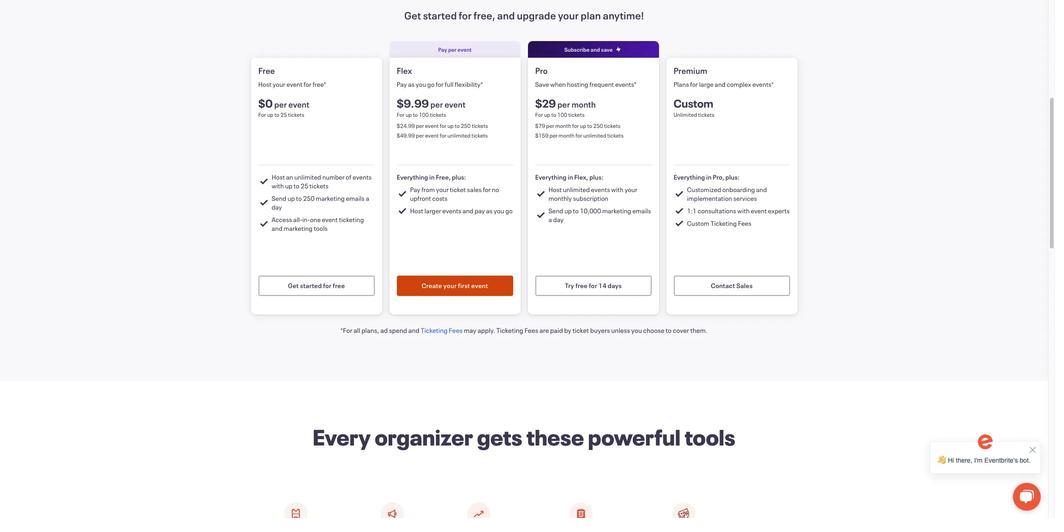 Task type: vqa. For each thing, say whether or not it's contained in the screenshot.
costs
yes



Task type: locate. For each thing, give the bounding box(es) containing it.
2 vertical spatial marketing
[[284, 224, 313, 233]]

1 horizontal spatial for
[[397, 111, 405, 118]]

send inside send up to 250 marketing emails a day
[[272, 194, 286, 203]]

unless
[[611, 326, 630, 335]]

and
[[497, 9, 515, 22], [591, 46, 600, 53], [715, 80, 726, 89], [756, 185, 767, 194], [463, 206, 474, 215], [272, 224, 283, 233], [408, 326, 420, 335]]

2 for from the left
[[397, 111, 405, 118]]

1 vertical spatial as
[[486, 206, 493, 215]]

100 for $29
[[557, 111, 567, 118]]

0 horizontal spatial for
[[258, 111, 266, 118]]

2 everything from the left
[[535, 173, 567, 181]]

up down an
[[288, 194, 295, 203]]

day down the monthly
[[553, 215, 564, 224]]

1 horizontal spatial day
[[553, 215, 564, 224]]

pay per event
[[438, 46, 472, 53]]

1 horizontal spatial send
[[549, 206, 563, 215]]

0 horizontal spatial send
[[272, 194, 286, 203]]

larger
[[425, 206, 441, 215]]

14
[[599, 281, 607, 290]]

event inside button
[[471, 281, 488, 290]]

0 horizontal spatial pay
[[397, 80, 407, 89]]

free
[[333, 281, 345, 290], [576, 281, 588, 290]]

2 horizontal spatial marketing
[[602, 206, 631, 215]]

1 vertical spatial day
[[553, 215, 564, 224]]

custom
[[674, 96, 714, 111], [687, 219, 710, 228]]

$0 per event for up to 25 tickets
[[258, 96, 310, 118]]

1 horizontal spatial with
[[611, 185, 624, 194]]

for
[[459, 9, 472, 22], [304, 80, 312, 89], [436, 80, 444, 89], [690, 80, 698, 89], [440, 122, 447, 129], [572, 122, 579, 129], [440, 132, 447, 139], [576, 132, 582, 139], [483, 185, 491, 194], [323, 281, 332, 290], [589, 281, 597, 290]]

1 horizontal spatial in
[[568, 173, 573, 181]]

$79
[[535, 122, 545, 129]]

per
[[448, 46, 457, 53], [274, 99, 287, 110], [431, 99, 443, 110], [558, 99, 570, 110], [416, 122, 424, 129], [546, 122, 554, 129], [416, 132, 424, 139], [550, 132, 558, 139]]

ticketing fees link
[[421, 326, 463, 335]]

started inside button
[[300, 281, 322, 290]]

1 horizontal spatial 250
[[461, 122, 471, 129]]

as down flex
[[408, 80, 415, 89]]

2 in from the left
[[568, 173, 573, 181]]

custom ticketing fees
[[687, 219, 752, 228]]

marketing
[[316, 194, 345, 203], [602, 206, 631, 215], [284, 224, 313, 233]]

host down free
[[258, 80, 272, 89]]

plus: right free,
[[452, 173, 466, 181]]

0 horizontal spatial get
[[288, 281, 299, 290]]

send for send up to 10,000 marketing emails a day
[[549, 206, 563, 215]]

250
[[461, 122, 471, 129], [593, 122, 603, 129], [303, 194, 315, 203]]

1 horizontal spatial everything
[[535, 173, 567, 181]]

plus:
[[452, 173, 466, 181], [590, 173, 604, 181], [726, 173, 740, 181]]

1 vertical spatial custom
[[687, 219, 710, 228]]

with right subscription
[[611, 185, 624, 194]]

up up the '$24.99'
[[406, 111, 412, 118]]

ticket inside 'pay from your ticket sales for no upfront costs'
[[450, 185, 466, 194]]

free right 'try'
[[576, 281, 588, 290]]

everything up the monthly
[[535, 173, 567, 181]]

started for free
[[300, 281, 322, 290]]

0 horizontal spatial as
[[408, 80, 415, 89]]

event down full
[[445, 99, 466, 110]]

250 down "flexibility*"
[[461, 122, 471, 129]]

0 vertical spatial send
[[272, 194, 286, 203]]

as inside flex pay as you go for full flexibility*
[[408, 80, 415, 89]]

250 inside $9.99 per event for up to 100 tickets $24.99 per event for up to 250 tickets $49.99 per event for unlimited tickets
[[461, 122, 471, 129]]

1 horizontal spatial free
[[576, 281, 588, 290]]

events down 'pay from your ticket sales for no upfront costs'
[[443, 206, 462, 215]]

ticketing left may
[[421, 326, 448, 335]]

bolt fill_svg image
[[615, 46, 623, 53]]

go right pay
[[506, 206, 513, 215]]

events for host larger events and pay as you go
[[443, 206, 462, 215]]

unlimited up free,
[[448, 132, 471, 139]]

custom down "1:1"
[[687, 219, 710, 228]]

everything for $29
[[535, 173, 567, 181]]

$9.99
[[397, 96, 429, 111]]

subscription
[[573, 194, 609, 203]]

pay
[[438, 46, 447, 53], [397, 80, 407, 89], [410, 185, 420, 194]]

to right an
[[294, 181, 299, 190]]

up down the monthly
[[565, 206, 572, 215]]

fees down 1:1 consultations with event experts
[[738, 219, 752, 228]]

in left 'flex,'
[[568, 173, 573, 181]]

pay down flex
[[397, 80, 407, 89]]

unlimited inside $29 per month for up to 100 tickets $79 per month for up to 250 tickets $159 per month for unlimited tickets
[[583, 132, 606, 139]]

premium
[[674, 65, 708, 76]]

to right $0
[[274, 111, 279, 118]]

0 horizontal spatial 25
[[280, 111, 287, 118]]

anytime!
[[603, 9, 644, 22]]

25 right $0
[[280, 111, 287, 118]]

number
[[322, 173, 345, 181]]

0 horizontal spatial with
[[272, 181, 284, 190]]

ticketing
[[711, 219, 737, 228], [421, 326, 448, 335], [497, 326, 523, 335]]

1 vertical spatial marketing
[[602, 206, 631, 215]]

0 horizontal spatial ticket
[[450, 185, 466, 194]]

one
[[310, 215, 321, 224]]

0 horizontal spatial a
[[366, 194, 369, 203]]

you up '$9.99'
[[416, 80, 426, 89]]

1 horizontal spatial emails
[[633, 206, 651, 215]]

1 vertical spatial month
[[555, 122, 571, 129]]

for inside $0 per event for up to 25 tickets
[[258, 111, 266, 118]]

plan
[[581, 9, 601, 22]]

25
[[280, 111, 287, 118], [301, 181, 308, 190]]

for up $79
[[535, 111, 543, 118]]

pay for pay per event
[[438, 46, 447, 53]]

customized
[[687, 185, 721, 194]]

0 vertical spatial started
[[423, 9, 457, 22]]

250 down host an unlimited number of events with up to 25 tickets
[[303, 194, 315, 203]]

0 vertical spatial events
[[353, 173, 372, 181]]

ticketing right the apply.
[[497, 326, 523, 335]]

1 everything from the left
[[397, 173, 428, 181]]

in-
[[302, 215, 310, 224]]

free up *for
[[333, 281, 345, 290]]

unlimited up 'flex,'
[[583, 132, 606, 139]]

emails
[[346, 194, 365, 203], [633, 206, 651, 215]]

1 vertical spatial go
[[506, 206, 513, 215]]

0 horizontal spatial events
[[353, 173, 372, 181]]

0 vertical spatial go
[[427, 80, 435, 89]]

chat widget region
[[921, 430, 1049, 518]]

3 plus: from the left
[[726, 173, 740, 181]]

subscribe
[[564, 46, 590, 53]]

everything up customized
[[674, 173, 705, 181]]

day for send up to 10,000 marketing emails a day
[[553, 215, 564, 224]]

your inside host unlimited events with your monthly subscription
[[625, 185, 638, 194]]

0 vertical spatial tools
[[314, 224, 328, 233]]

1 horizontal spatial events*
[[753, 80, 774, 89]]

host for host larger events and pay as you go
[[410, 206, 423, 215]]

flex pay as you go for full flexibility*
[[397, 65, 483, 89]]

to inside $0 per event for up to 25 tickets
[[274, 111, 279, 118]]

0 vertical spatial pay
[[438, 46, 447, 53]]

host left an
[[272, 173, 285, 181]]

send for send up to 250 marketing emails a day
[[272, 194, 286, 203]]

host down everything in flex, plus:
[[549, 185, 562, 194]]

custom inside custom unlimited tickets
[[674, 96, 714, 111]]

0 horizontal spatial free
[[333, 281, 345, 290]]

1 vertical spatial a
[[549, 215, 552, 224]]

emails inside send up to 250 marketing emails a day
[[346, 194, 365, 203]]

1 in from the left
[[429, 173, 435, 181]]

as
[[408, 80, 415, 89], [486, 206, 493, 215]]

as right pay
[[486, 206, 493, 215]]

marketing for 10,000
[[602, 206, 631, 215]]

1 vertical spatial events
[[591, 185, 610, 194]]

2 horizontal spatial ticketing
[[711, 219, 737, 228]]

1 vertical spatial get
[[288, 281, 299, 290]]

0 horizontal spatial you
[[416, 80, 426, 89]]

send up access
[[272, 194, 286, 203]]

0 vertical spatial month
[[572, 99, 596, 110]]

plus: up onboarding
[[726, 173, 740, 181]]

unlimited inside host unlimited events with your monthly subscription
[[563, 185, 590, 194]]

100 for $9.99
[[419, 111, 429, 118]]

for inside free host your event for free*
[[304, 80, 312, 89]]

with inside host an unlimited number of events with up to 25 tickets
[[272, 181, 284, 190]]

0 vertical spatial day
[[272, 203, 282, 211]]

month right $159
[[559, 132, 575, 139]]

100 inside $9.99 per event for up to 100 tickets $24.99 per event for up to 250 tickets $49.99 per event for unlimited tickets
[[419, 111, 429, 118]]

host inside host unlimited events with your monthly subscription
[[549, 185, 562, 194]]

2 horizontal spatial everything
[[674, 173, 705, 181]]

250 down "frequent"
[[593, 122, 603, 129]]

in left free,
[[429, 173, 435, 181]]

marketing inside send up to 10,000 marketing emails a day
[[602, 206, 631, 215]]

upfront
[[410, 194, 431, 203]]

0 vertical spatial emails
[[346, 194, 365, 203]]

send up to 10,000 marketing emails a day
[[549, 206, 651, 224]]

events* right "frequent"
[[615, 80, 637, 89]]

subscribe and save
[[564, 46, 613, 53]]

host larger events and pay as you go
[[410, 206, 513, 215]]

unlimited down 'flex,'
[[563, 185, 590, 194]]

2 vertical spatial pay
[[410, 185, 420, 194]]

event right the first
[[471, 281, 488, 290]]

events right of
[[353, 173, 372, 181]]

pay
[[475, 206, 485, 215]]

your down free
[[273, 80, 285, 89]]

and left 'all-'
[[272, 224, 283, 233]]

1 horizontal spatial get
[[404, 9, 421, 22]]

pay up flex pay as you go for full flexibility*
[[438, 46, 447, 53]]

month
[[572, 99, 596, 110], [555, 122, 571, 129], [559, 132, 575, 139]]

unlimited inside host an unlimited number of events with up to 25 tickets
[[294, 173, 321, 181]]

day inside send up to 10,000 marketing emails a day
[[553, 215, 564, 224]]

emails inside send up to 10,000 marketing emails a day
[[633, 206, 651, 215]]

with
[[272, 181, 284, 190], [611, 185, 624, 194], [738, 206, 750, 215]]

2 events* from the left
[[753, 80, 774, 89]]

0 horizontal spatial marketing
[[284, 224, 313, 233]]

ticket left sales
[[450, 185, 466, 194]]

events* right complex
[[753, 80, 774, 89]]

pro save when hosting frequent events*
[[535, 65, 637, 89]]

1 horizontal spatial 100
[[557, 111, 567, 118]]

100 inside $29 per month for up to 100 tickets $79 per month for up to 250 tickets $159 per month for unlimited tickets
[[557, 111, 567, 118]]

unlimited
[[674, 111, 697, 118]]

1 vertical spatial started
[[300, 281, 322, 290]]

day inside send up to 250 marketing emails a day
[[272, 203, 282, 211]]

month right $79
[[555, 122, 571, 129]]

0 horizontal spatial in
[[429, 173, 435, 181]]

send
[[272, 194, 286, 203], [549, 206, 563, 215]]

$0
[[258, 96, 273, 111]]

0 horizontal spatial ticketing
[[421, 326, 448, 335]]

0 horizontal spatial everything
[[397, 173, 428, 181]]

1 vertical spatial send
[[549, 206, 563, 215]]

free
[[258, 65, 275, 76]]

upgrade
[[517, 9, 556, 22]]

for for $9.99
[[397, 111, 405, 118]]

to left 10,000
[[573, 206, 579, 215]]

0 vertical spatial marketing
[[316, 194, 345, 203]]

up
[[267, 111, 273, 118], [406, 111, 412, 118], [544, 111, 550, 118], [448, 122, 454, 129], [580, 122, 586, 129], [285, 181, 293, 190], [288, 194, 295, 203], [565, 206, 572, 215]]

2 horizontal spatial pay
[[438, 46, 447, 53]]

1 horizontal spatial started
[[423, 9, 457, 22]]

event inside access all-in-one event ticketing and marketing tools
[[322, 215, 338, 224]]

them.
[[691, 326, 708, 335]]

a inside send up to 250 marketing emails a day
[[366, 194, 369, 203]]

and inside access all-in-one event ticketing and marketing tools
[[272, 224, 283, 233]]

0 vertical spatial a
[[366, 194, 369, 203]]

0 horizontal spatial plus:
[[452, 173, 466, 181]]

250 inside $29 per month for up to 100 tickets $79 per month for up to 250 tickets $159 per month for unlimited tickets
[[593, 122, 603, 129]]

host for host an unlimited number of events with up to 25 tickets
[[272, 173, 285, 181]]

events*
[[615, 80, 637, 89], [753, 80, 774, 89]]

2 vertical spatial month
[[559, 132, 575, 139]]

an
[[286, 173, 293, 181]]

with left an
[[272, 181, 284, 190]]

per inside $0 per event for up to 25 tickets
[[274, 99, 287, 110]]

1 horizontal spatial marketing
[[316, 194, 345, 203]]

for inside $9.99 per event for up to 100 tickets $24.99 per event for up to 250 tickets $49.99 per event for unlimited tickets
[[397, 111, 405, 118]]

host down upfront
[[410, 206, 423, 215]]

0 horizontal spatial started
[[300, 281, 322, 290]]

250 for $29
[[593, 122, 603, 129]]

and right 'spend' in the left of the page
[[408, 326, 420, 335]]

1 horizontal spatial ticketing
[[497, 326, 523, 335]]

flex
[[397, 65, 412, 76]]

2 horizontal spatial fees
[[738, 219, 752, 228]]

2 horizontal spatial for
[[535, 111, 543, 118]]

tools
[[314, 224, 328, 233], [685, 422, 736, 452]]

1 vertical spatial pay
[[397, 80, 407, 89]]

to up 'all-'
[[296, 194, 302, 203]]

2 plus: from the left
[[590, 173, 604, 181]]

get for get started for free, and upgrade your plan anytime!
[[404, 9, 421, 22]]

create your first event button
[[397, 276, 513, 296]]

a for send up to 250 marketing emails a day
[[366, 194, 369, 203]]

1 horizontal spatial 25
[[301, 181, 308, 190]]

for down free
[[258, 111, 266, 118]]

1 free from the left
[[333, 281, 345, 290]]

get inside get started for free button
[[288, 281, 299, 290]]

everything in free, plus:
[[397, 173, 466, 181]]

month down hosting
[[572, 99, 596, 110]]

all-
[[293, 215, 302, 224]]

1 horizontal spatial pay
[[410, 185, 420, 194]]

marketing inside access all-in-one event ticketing and marketing tools
[[284, 224, 313, 233]]

2 vertical spatial events
[[443, 206, 462, 215]]

day up access
[[272, 203, 282, 211]]

per right $49.99
[[416, 132, 424, 139]]

your left the first
[[443, 281, 457, 290]]

1 horizontal spatial a
[[549, 215, 552, 224]]

sales
[[467, 185, 482, 194]]

2 horizontal spatial plus:
[[726, 173, 740, 181]]

event right one
[[322, 215, 338, 224]]

pay inside 'pay from your ticket sales for no upfront costs'
[[410, 185, 420, 194]]

0 vertical spatial you
[[416, 80, 426, 89]]

event down free host your event for free*
[[288, 99, 310, 110]]

plus: right 'flex,'
[[590, 173, 604, 181]]

your up send up to 10,000 marketing emails a day
[[625, 185, 638, 194]]

go left full
[[427, 80, 435, 89]]

0 horizontal spatial events*
[[615, 80, 637, 89]]

1 horizontal spatial go
[[506, 206, 513, 215]]

up inside send up to 10,000 marketing emails a day
[[565, 206, 572, 215]]

a inside send up to 10,000 marketing emails a day
[[549, 215, 552, 224]]

1 horizontal spatial you
[[494, 206, 504, 215]]

a
[[366, 194, 369, 203], [549, 215, 552, 224]]

1 for from the left
[[258, 111, 266, 118]]

up down full
[[448, 122, 454, 129]]

in
[[429, 173, 435, 181], [568, 173, 573, 181], [706, 173, 712, 181]]

per up flex pay as you go for full flexibility*
[[448, 46, 457, 53]]

up up access
[[285, 181, 293, 190]]

fees left are
[[525, 326, 539, 335]]

services
[[734, 194, 757, 203]]

try
[[565, 281, 574, 290]]

event
[[458, 46, 472, 53], [287, 80, 303, 89], [288, 99, 310, 110], [445, 99, 466, 110], [425, 122, 439, 129], [425, 132, 439, 139], [751, 206, 767, 215], [322, 215, 338, 224], [471, 281, 488, 290]]

1 horizontal spatial ticket
[[573, 326, 589, 335]]

send inside send up to 10,000 marketing emails a day
[[549, 206, 563, 215]]

0 horizontal spatial go
[[427, 80, 435, 89]]

customized onboarding and implementation services
[[687, 185, 767, 203]]

3 for from the left
[[535, 111, 543, 118]]

2 100 from the left
[[557, 111, 567, 118]]

fees
[[738, 219, 752, 228], [449, 326, 463, 335], [525, 326, 539, 335]]

1 plus: from the left
[[452, 173, 466, 181]]

per right $29 on the right top of page
[[558, 99, 570, 110]]

fees left may
[[449, 326, 463, 335]]

2 horizontal spatial in
[[706, 173, 712, 181]]

of
[[346, 173, 352, 181]]

0 vertical spatial 25
[[280, 111, 287, 118]]

1 vertical spatial tools
[[685, 422, 736, 452]]

event up "flexibility*"
[[458, 46, 472, 53]]

to
[[274, 111, 279, 118], [413, 111, 418, 118], [551, 111, 556, 118], [455, 122, 460, 129], [587, 122, 592, 129], [294, 181, 299, 190], [296, 194, 302, 203], [573, 206, 579, 215], [666, 326, 672, 335]]

in for $9.99
[[429, 173, 435, 181]]

per right $0
[[274, 99, 287, 110]]

event left the free*
[[287, 80, 303, 89]]

you right unless
[[632, 326, 642, 335]]

for for $0
[[258, 111, 266, 118]]

everything up from
[[397, 173, 428, 181]]

25 right an
[[301, 181, 308, 190]]

your down free,
[[436, 185, 449, 194]]

0 vertical spatial ticket
[[450, 185, 466, 194]]

0 vertical spatial custom
[[674, 96, 714, 111]]

0 horizontal spatial 250
[[303, 194, 315, 203]]

get
[[404, 9, 421, 22], [288, 281, 299, 290]]

events inside host unlimited events with your monthly subscription
[[591, 185, 610, 194]]

started for free,
[[423, 9, 457, 22]]

1 100 from the left
[[419, 111, 429, 118]]

unlimited right an
[[294, 173, 321, 181]]

tools inside access all-in-one event ticketing and marketing tools
[[314, 224, 328, 233]]

to inside send up to 250 marketing emails a day
[[296, 194, 302, 203]]

tickets inside custom unlimited tickets
[[698, 111, 715, 118]]

experts
[[768, 206, 790, 215]]

3 in from the left
[[706, 173, 712, 181]]

monthly
[[549, 194, 572, 203]]

1 horizontal spatial tools
[[685, 422, 736, 452]]

0 horizontal spatial day
[[272, 203, 282, 211]]

0 horizontal spatial tools
[[314, 224, 328, 233]]

to inside host an unlimited number of events with up to 25 tickets
[[294, 181, 299, 190]]

1 vertical spatial emails
[[633, 206, 651, 215]]

and right large
[[715, 80, 726, 89]]

2 horizontal spatial events
[[591, 185, 610, 194]]

free,
[[474, 9, 495, 22]]

host inside free host your event for free*
[[258, 80, 272, 89]]

2 horizontal spatial you
[[632, 326, 642, 335]]

pay left from
[[410, 185, 420, 194]]

everything
[[397, 173, 428, 181], [535, 173, 567, 181], [674, 173, 705, 181]]

0 vertical spatial get
[[404, 9, 421, 22]]

1 horizontal spatial as
[[486, 206, 493, 215]]

1 horizontal spatial events
[[443, 206, 462, 215]]

1 events* from the left
[[615, 80, 637, 89]]

pay for pay from your ticket sales for no upfront costs
[[410, 185, 420, 194]]

host inside host an unlimited number of events with up to 25 tickets
[[272, 173, 285, 181]]

go
[[427, 80, 435, 89], [506, 206, 513, 215]]

send down the monthly
[[549, 206, 563, 215]]

started
[[423, 9, 457, 22], [300, 281, 322, 290]]

for inside $29 per month for up to 100 tickets $79 per month for up to 250 tickets $159 per month for unlimited tickets
[[535, 111, 543, 118]]

2 horizontal spatial 250
[[593, 122, 603, 129]]

0 horizontal spatial emails
[[346, 194, 365, 203]]

ticket right by
[[573, 326, 589, 335]]

complex
[[727, 80, 752, 89]]

you right pay
[[494, 206, 504, 215]]

in left pro,
[[706, 173, 712, 181]]

marketing inside send up to 250 marketing emails a day
[[316, 194, 345, 203]]

events for host unlimited events with your monthly subscription
[[591, 185, 610, 194]]

100
[[419, 111, 429, 118], [557, 111, 567, 118]]

to inside send up to 10,000 marketing emails a day
[[573, 206, 579, 215]]

1 horizontal spatial plus:
[[590, 173, 604, 181]]



Task type: describe. For each thing, give the bounding box(es) containing it.
event right $49.99
[[425, 132, 439, 139]]

$159
[[535, 132, 549, 139]]

consultations
[[698, 206, 736, 215]]

may
[[464, 326, 477, 335]]

sales
[[737, 281, 753, 290]]

marketing for 250
[[316, 194, 345, 203]]

try free for 14 days
[[565, 281, 622, 290]]

events inside host an unlimited number of events with up to 25 tickets
[[353, 173, 372, 181]]

contact sales
[[711, 281, 753, 290]]

in for $29
[[568, 173, 573, 181]]

every organizer gets these powerful tools
[[313, 422, 736, 452]]

free host your event for free*
[[258, 65, 326, 89]]

hosting
[[567, 80, 589, 89]]

$29 per month for up to 100 tickets $79 per month for up to 250 tickets $159 per month for unlimited tickets
[[535, 96, 624, 139]]

and inside customized onboarding and implementation services
[[756, 185, 767, 194]]

with inside host unlimited events with your monthly subscription
[[611, 185, 624, 194]]

per right '$9.99'
[[431, 99, 443, 110]]

to down hosting
[[587, 122, 592, 129]]

large
[[699, 80, 714, 89]]

flexibility*
[[455, 80, 483, 89]]

host unlimited events with your monthly subscription
[[549, 185, 638, 203]]

days
[[608, 281, 622, 290]]

costs
[[432, 194, 448, 203]]

premium plans for large and complex events*
[[674, 65, 774, 89]]

up down hosting
[[580, 122, 586, 129]]

full
[[445, 80, 454, 89]]

plans
[[674, 80, 689, 89]]

2 free from the left
[[576, 281, 588, 290]]

25 inside $0 per event for up to 25 tickets
[[280, 111, 287, 118]]

per right the '$24.99'
[[416, 122, 424, 129]]

custom for custom unlimited tickets
[[674, 96, 714, 111]]

organizer
[[375, 422, 473, 452]]

get started for free
[[288, 281, 345, 290]]

up inside send up to 250 marketing emails a day
[[288, 194, 295, 203]]

$49.99
[[397, 132, 415, 139]]

host an unlimited number of events with up to 25 tickets
[[272, 173, 372, 190]]

and left pay
[[463, 206, 474, 215]]

every
[[313, 422, 371, 452]]

and left save
[[591, 46, 600, 53]]

buyers
[[590, 326, 610, 335]]

paid
[[550, 326, 563, 335]]

2 vertical spatial you
[[632, 326, 642, 335]]

your left the plan
[[558, 9, 579, 22]]

access
[[272, 215, 292, 224]]

plus: for $29
[[590, 173, 604, 181]]

contact
[[711, 281, 735, 290]]

create your first event
[[422, 281, 488, 290]]

0 horizontal spatial fees
[[449, 326, 463, 335]]

for inside 'pay from your ticket sales for no upfront costs'
[[483, 185, 491, 194]]

3 everything from the left
[[674, 173, 705, 181]]

unlimited inside $9.99 per event for up to 100 tickets $24.99 per event for up to 250 tickets $49.99 per event for unlimited tickets
[[448, 132, 471, 139]]

everything for $9.99
[[397, 173, 428, 181]]

$24.99
[[397, 122, 415, 129]]

send up to 250 marketing emails a day
[[272, 194, 369, 211]]

create
[[422, 281, 442, 290]]

1 vertical spatial you
[[494, 206, 504, 215]]

your inside button
[[443, 281, 457, 290]]

*for all plans, ad spend and ticketing fees may apply. ticketing fees are paid by ticket buyers unless you choose to cover them.
[[341, 326, 708, 335]]

25 inside host an unlimited number of events with up to 25 tickets
[[301, 181, 308, 190]]

pay from your ticket sales for no upfront costs
[[410, 185, 499, 203]]

1 horizontal spatial fees
[[525, 326, 539, 335]]

access all-in-one event ticketing and marketing tools
[[272, 215, 364, 233]]

250 for $9.99
[[461, 122, 471, 129]]

to left 'cover'
[[666, 326, 672, 335]]

no
[[492, 185, 499, 194]]

tickets inside host an unlimited number of events with up to 25 tickets
[[310, 181, 329, 190]]

events* inside premium plans for large and complex events*
[[753, 80, 774, 89]]

a for send up to 10,000 marketing emails a day
[[549, 215, 552, 224]]

event inside $0 per event for up to 25 tickets
[[288, 99, 310, 110]]

choose
[[643, 326, 665, 335]]

save
[[535, 80, 549, 89]]

to down "flexibility*"
[[455, 122, 460, 129]]

up inside host an unlimited number of events with up to 25 tickets
[[285, 181, 293, 190]]

plus: for $9.99
[[452, 173, 466, 181]]

by
[[564, 326, 572, 335]]

10,000
[[580, 206, 601, 215]]

free*
[[313, 80, 326, 89]]

pay inside flex pay as you go for full flexibility*
[[397, 80, 407, 89]]

emails for send up to 250 marketing emails a day
[[346, 194, 365, 203]]

tickets inside $0 per event for up to 25 tickets
[[288, 111, 304, 118]]

for inside premium plans for large and complex events*
[[690, 80, 698, 89]]

1 vertical spatial ticket
[[573, 326, 589, 335]]

emails for send up to 10,000 marketing emails a day
[[633, 206, 651, 215]]

event inside free host your event for free*
[[287, 80, 303, 89]]

per right $159
[[550, 132, 558, 139]]

pro,
[[713, 173, 725, 181]]

ticketing
[[339, 215, 364, 224]]

onboarding
[[723, 185, 755, 194]]

$29
[[535, 96, 556, 111]]

$9.99 per event for up to 100 tickets $24.99 per event for up to 250 tickets $49.99 per event for unlimited tickets
[[397, 96, 488, 139]]

and right free,
[[497, 9, 515, 22]]

your inside free host your event for free*
[[273, 80, 285, 89]]

to down when on the top of the page
[[551, 111, 556, 118]]

all
[[354, 326, 360, 335]]

when
[[550, 80, 566, 89]]

day for send up to 250 marketing emails a day
[[272, 203, 282, 211]]

250 inside send up to 250 marketing emails a day
[[303, 194, 315, 203]]

per right $79
[[546, 122, 554, 129]]

try free for 14 days button
[[535, 276, 652, 296]]

custom unlimited tickets
[[674, 96, 715, 118]]

from
[[422, 185, 435, 194]]

save
[[601, 46, 613, 53]]

go inside flex pay as you go for full flexibility*
[[427, 80, 435, 89]]

for for $29
[[535, 111, 543, 118]]

ad
[[381, 326, 388, 335]]

host for host unlimited events with your monthly subscription
[[549, 185, 562, 194]]

cover
[[673, 326, 689, 335]]

to up the '$24.99'
[[413, 111, 418, 118]]

your inside 'pay from your ticket sales for no upfront costs'
[[436, 185, 449, 194]]

get for get started for free
[[288, 281, 299, 290]]

up inside $0 per event for up to 25 tickets
[[267, 111, 273, 118]]

custom for custom ticketing fees
[[687, 219, 710, 228]]

event down services
[[751, 206, 767, 215]]

you inside flex pay as you go for full flexibility*
[[416, 80, 426, 89]]

are
[[540, 326, 549, 335]]

plans,
[[362, 326, 379, 335]]

for inside flex pay as you go for full flexibility*
[[436, 80, 444, 89]]

frequent
[[590, 80, 614, 89]]

powerful
[[588, 422, 681, 452]]

everything in flex, plus:
[[535, 173, 604, 181]]

1:1 consultations with event experts
[[687, 206, 790, 215]]

get started for free button
[[258, 276, 375, 296]]

and inside premium plans for large and complex events*
[[715, 80, 726, 89]]

event right the '$24.99'
[[425, 122, 439, 129]]

first
[[458, 281, 470, 290]]

pro
[[535, 65, 548, 76]]

1:1
[[687, 206, 697, 215]]

these
[[527, 422, 584, 452]]

2 horizontal spatial with
[[738, 206, 750, 215]]

free,
[[436, 173, 451, 181]]

up up $79
[[544, 111, 550, 118]]

events* inside pro save when hosting frequent events*
[[615, 80, 637, 89]]

flex,
[[574, 173, 588, 181]]



